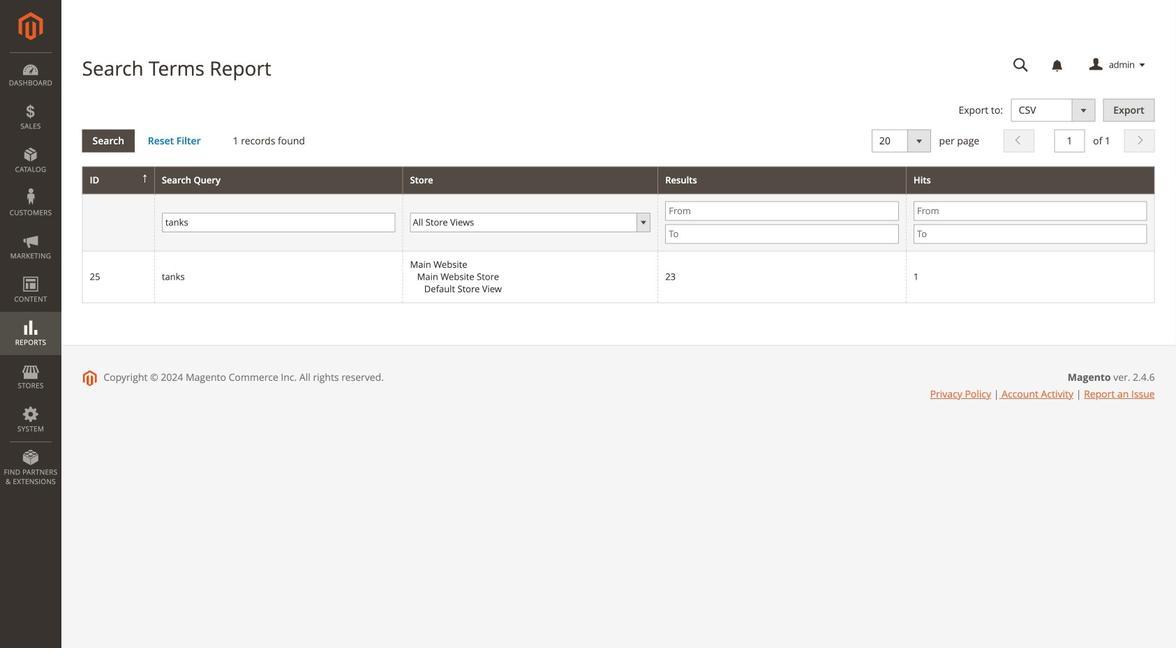 Task type: locate. For each thing, give the bounding box(es) containing it.
1 horizontal spatial to text field
[[914, 224, 1148, 244]]

2 to text field from the left
[[914, 224, 1148, 244]]

None text field
[[1055, 130, 1085, 153], [162, 213, 396, 232], [1055, 130, 1085, 153], [162, 213, 396, 232]]

From text field
[[914, 201, 1148, 221]]

To text field
[[666, 224, 899, 244], [914, 224, 1148, 244]]

to text field down from text field
[[914, 224, 1148, 244]]

0 horizontal spatial to text field
[[666, 224, 899, 244]]

to text field for from text box
[[666, 224, 899, 244]]

1 to text field from the left
[[666, 224, 899, 244]]

menu bar
[[0, 52, 61, 494]]

to text field down from text box
[[666, 224, 899, 244]]



Task type: describe. For each thing, give the bounding box(es) containing it.
to text field for from text field
[[914, 224, 1148, 244]]

From text field
[[666, 201, 899, 221]]

magento admin panel image
[[19, 12, 43, 40]]



